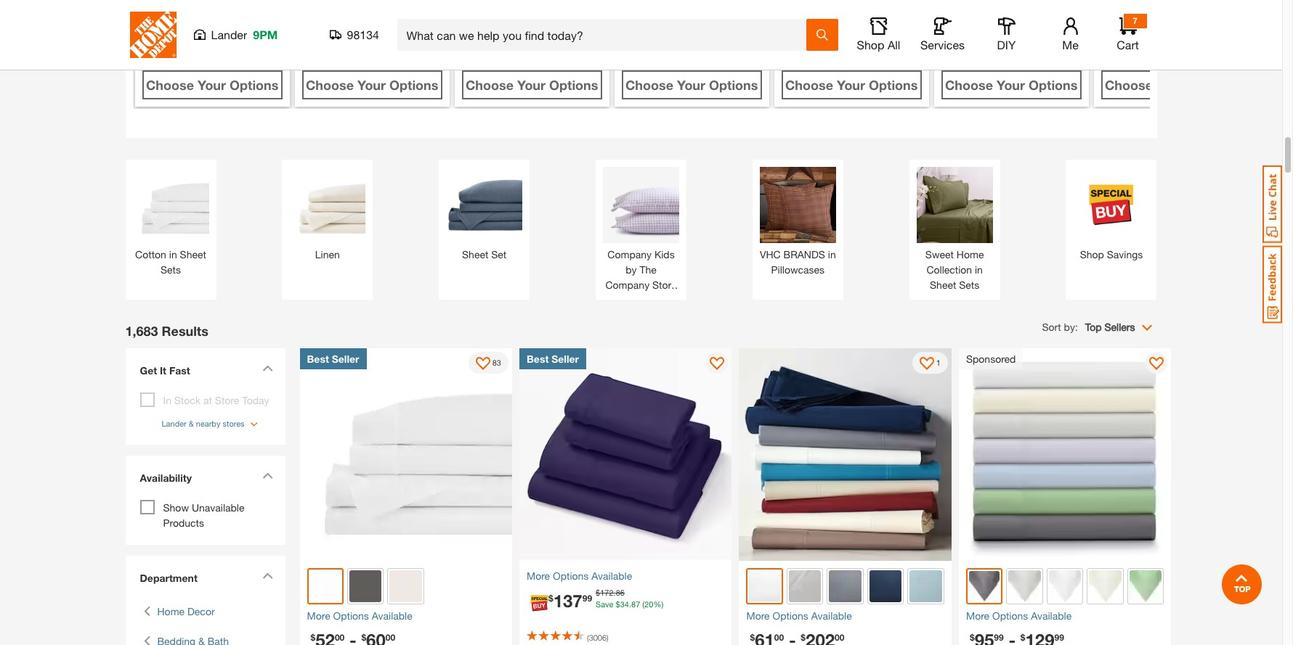 Task type: locate. For each thing, give the bounding box(es) containing it.
57
[[310, 25, 330, 45], [470, 25, 490, 45]]

save right 136
[[533, 49, 551, 58]]

choose your options link down $ 56 . 97 - $ 88 . 97 save up to 51 %
[[622, 71, 762, 100]]

the
[[640, 264, 657, 276]]

1 horizontal spatial seller
[[552, 353, 579, 366]]

1 vertical spatial lander
[[162, 419, 187, 429]]

1 88 from the left
[[662, 49, 671, 58]]

35
[[884, 49, 893, 58]]

sheet down collection
[[930, 279, 956, 292]]

3 caret icon image from the top
[[262, 573, 273, 580]]

1 horizontal spatial 50
[[574, 49, 583, 58]]

choose
[[146, 77, 194, 93], [306, 77, 354, 93], [466, 77, 514, 93], [626, 77, 674, 93], [785, 77, 833, 93], [945, 77, 993, 93], [1105, 77, 1153, 93]]

$ inside the 32 00 - $ 55 00
[[836, 27, 841, 38]]

choose down 57 00 - $ 99 00
[[306, 77, 354, 93]]

2 best from the left
[[527, 353, 549, 366]]

54
[[201, 25, 221, 45]]

available for the pearl gray image
[[811, 611, 852, 623]]

to
[[404, 49, 412, 58], [564, 49, 571, 58], [715, 49, 722, 58], [875, 49, 882, 58], [1035, 49, 1042, 58]]

34 for $ 34 00 - $ 54 00
[[151, 25, 170, 45]]

57 left 98134
[[310, 25, 330, 45]]

sets inside cotton in sheet sets
[[161, 264, 181, 276]]

57 up 113
[[470, 25, 490, 45]]

store down the
[[652, 279, 677, 292]]

1 horizontal spatial store
[[652, 279, 677, 292]]

shop left savings
[[1080, 249, 1104, 261]]

choose down $ 56 . 97 - $ 88 . 97 save up to 35 %
[[785, 77, 833, 93]]

2 88 from the left
[[822, 49, 830, 58]]

0 horizontal spatial home
[[157, 606, 185, 618]]

4 % from the left
[[893, 49, 901, 58]]

availability
[[140, 472, 192, 485]]

available down white image
[[1031, 611, 1072, 623]]

$ inside 57 00 - $ 99 00
[[356, 27, 361, 38]]

99
[[361, 25, 381, 45], [521, 25, 540, 45], [1120, 49, 1129, 58], [583, 594, 592, 605], [994, 633, 1004, 644], [1055, 633, 1064, 644]]

0 horizontal spatial shop
[[857, 38, 885, 52]]

88 left 51
[[662, 49, 671, 58]]

caret icon image for department
[[262, 573, 273, 580]]

$
[[146, 27, 151, 38], [196, 27, 201, 38], [356, 27, 361, 38], [465, 27, 470, 38], [516, 27, 521, 38], [836, 27, 841, 38], [945, 27, 950, 38], [996, 27, 1001, 38], [146, 49, 150, 58], [178, 49, 182, 58], [465, 49, 470, 58], [502, 49, 506, 58], [625, 49, 630, 58], [657, 49, 662, 58], [785, 49, 790, 58], [817, 49, 822, 58], [945, 49, 949, 58], [1137, 49, 1141, 58], [596, 588, 600, 598], [549, 594, 553, 605], [616, 600, 620, 610], [311, 633, 315, 644], [361, 633, 366, 644], [750, 633, 755, 644], [801, 633, 806, 644], [970, 633, 975, 644], [1021, 633, 1026, 644]]

26
[[1110, 25, 1129, 45]]

choose down '31'
[[1105, 77, 1153, 93]]

5 your from the left
[[837, 77, 865, 93]]

to right diy
[[1035, 49, 1042, 58]]

more options available down the "charcoal gray" image
[[307, 611, 412, 623]]

3 your from the left
[[517, 77, 546, 93]]

cotton
[[135, 249, 166, 261]]

in inside cotton in sheet sets
[[169, 249, 177, 261]]

back caret image
[[143, 604, 150, 620], [143, 634, 150, 646]]

50 left 113
[[414, 49, 423, 58]]

your for 2nd 'choose your options' link from right
[[997, 77, 1025, 93]]

softstretch 4-piece deep purple solid queen bamboo sheet set image
[[519, 349, 732, 562]]

cotton in sheet sets
[[135, 249, 206, 276]]

4 to from the left
[[875, 49, 882, 58]]

home decor
[[157, 606, 215, 618]]

ivory image
[[390, 571, 422, 603]]

more for white icon related to the pearl gray image
[[747, 611, 770, 623]]

0 horizontal spatial sets
[[161, 264, 181, 276]]

34 for $ 34
[[1001, 25, 1020, 45]]

0 horizontal spatial seller
[[332, 353, 359, 366]]

1 horizontal spatial best seller
[[527, 353, 579, 366]]

sheet
[[180, 249, 206, 261], [462, 249, 489, 261], [930, 279, 956, 292]]

show unavailable products
[[163, 502, 244, 530]]

cream image
[[1089, 571, 1122, 603]]

( inside $ 172 . 86 save $ 34 . 87 ( 20 %)
[[642, 600, 645, 610]]

up for $ 56 . 97 - $ 88 . 97 save up to 51 %
[[704, 49, 713, 58]]

32 00 - $ 55 00
[[790, 25, 870, 45]]

1 your from the left
[[198, 77, 226, 93]]

0 vertical spatial back caret image
[[143, 604, 150, 620]]

caret icon image
[[262, 366, 273, 372], [262, 473, 273, 479], [262, 573, 273, 580]]

sheet set
[[462, 249, 507, 261]]

to right 136
[[564, 49, 571, 58]]

34 down $ 28
[[949, 49, 958, 58]]

in inside sweet home collection in sheet sets
[[975, 264, 983, 276]]

2 horizontal spatial sheet
[[930, 279, 956, 292]]

1 % from the left
[[423, 49, 431, 58]]

more options available up $ 137 99
[[527, 570, 632, 583]]

shop all button
[[856, 17, 902, 52]]

34 up save up to
[[1001, 25, 1020, 45]]

34
[[151, 25, 170, 45], [1001, 25, 1020, 45], [949, 49, 958, 58], [620, 600, 629, 610]]

to left 113
[[404, 49, 412, 58]]

white image left the "charcoal gray" image
[[310, 572, 341, 603]]

7 choose from the left
[[1105, 77, 1153, 93]]

3 % from the left
[[734, 49, 741, 58]]

1 caret icon image from the top
[[262, 366, 273, 372]]

live chat image
[[1263, 166, 1282, 243]]

1 vertical spatial pillowcases
[[620, 295, 673, 307]]

company kids by the company store in pillowcases link
[[603, 167, 679, 307]]

choose your options down $ 113 . 97 - $ 136 . 97 save up to 50 %
[[466, 77, 598, 93]]

( 3006 )
[[587, 633, 609, 643]]

3 choose from the left
[[466, 77, 514, 93]]

99 left the 172
[[583, 594, 592, 605]]

2 best seller from the left
[[527, 353, 579, 366]]

5 choose from the left
[[785, 77, 833, 93]]

50
[[414, 49, 423, 58], [574, 49, 583, 58]]

to for $ 56 . 97 - $ 88 . 97 save up to 51 %
[[715, 49, 722, 58]]

vhc brands in pillowcases image
[[760, 167, 836, 244]]

1 up from the left
[[393, 49, 402, 58]]

7 choose your options from the left
[[1105, 77, 1238, 93]]

1 horizontal spatial (
[[642, 600, 645, 610]]

20
[[645, 600, 653, 610]]

6 choose your options link from the left
[[941, 71, 1082, 100]]

choose down 113
[[466, 77, 514, 93]]

choose your options link down $ 113 . 97 - $ 136 . 97 save up to 50 %
[[462, 71, 602, 100]]

pillowcases inside 'company kids by the company store in pillowcases'
[[620, 295, 673, 307]]

white image
[[310, 572, 341, 603], [749, 572, 780, 603]]

choose your options link down 26 00 - 31 . 99 - $
[[1101, 71, 1242, 100]]

$ inside $ 28
[[945, 27, 950, 38]]

1 horizontal spatial home
[[957, 249, 984, 261]]

more options available down "stone" icon
[[966, 611, 1072, 623]]

$ 34
[[996, 25, 1020, 45]]

0 vertical spatial shop
[[857, 38, 885, 52]]

2 97 from the left
[[485, 49, 494, 58]]

$ 34 . 97
[[945, 49, 969, 58]]

0 vertical spatial home
[[957, 249, 984, 261]]

1 display image from the left
[[476, 358, 490, 372]]

0 horizontal spatial best
[[307, 353, 329, 366]]

sellers
[[1105, 321, 1135, 334]]

1 vertical spatial (
[[587, 633, 589, 643]]

2 vertical spatial caret icon image
[[262, 573, 273, 580]]

choose your options link down save up to 50 %
[[302, 71, 442, 100]]

back caret image down department
[[143, 634, 150, 646]]

it
[[160, 365, 166, 377]]

save right 76
[[1004, 49, 1021, 58]]

department
[[140, 572, 198, 585]]

56
[[630, 49, 639, 58], [790, 49, 798, 58]]

save down the 172
[[596, 600, 614, 610]]

4 your from the left
[[677, 77, 706, 93]]

pillowcases down the
[[620, 295, 673, 307]]

% for $ 56 . 97 - $ 88 . 97 save up to 51 %
[[734, 49, 741, 58]]

2 seller from the left
[[552, 353, 579, 366]]

1 to from the left
[[404, 49, 412, 58]]

2 56 from the left
[[790, 49, 798, 58]]

1 horizontal spatial shop
[[1080, 249, 1104, 261]]

at
[[203, 395, 212, 407]]

company up by
[[608, 249, 652, 261]]

lander & nearby stores
[[162, 419, 245, 429]]

$ 34 00 - $ 54 00
[[146, 25, 230, 45]]

set
[[491, 249, 507, 261]]

4 choose from the left
[[626, 77, 674, 93]]

1 horizontal spatial 56
[[790, 49, 798, 58]]

500 thread count cotton percale 4-piece sheet set image
[[959, 349, 1172, 562]]

caret icon image inside department link
[[262, 573, 273, 580]]

your for 6th 'choose your options' link from right
[[357, 77, 386, 93]]

3 up from the left
[[704, 49, 713, 58]]

0 horizontal spatial white image
[[310, 572, 341, 603]]

137
[[553, 592, 583, 612]]

1 vertical spatial caret icon image
[[262, 473, 273, 479]]

1 horizontal spatial pillowcases
[[771, 264, 825, 276]]

3006
[[589, 633, 607, 643]]

more options available link
[[527, 569, 725, 584], [307, 609, 505, 624], [747, 609, 944, 624], [966, 609, 1164, 624]]

company down by
[[606, 279, 650, 292]]

shop savings image
[[1073, 167, 1150, 244]]

choose your options link down $ 56 . 97 - $ 88 . 97 save up to 35 %
[[781, 71, 922, 100]]

88 down the 32 00 - $ 55 00
[[822, 49, 830, 58]]

5 choose your options from the left
[[785, 77, 918, 93]]

2 choose your options link from the left
[[302, 71, 442, 100]]

-
[[184, 25, 192, 45], [344, 25, 351, 45], [504, 25, 511, 45], [824, 25, 831, 45], [1144, 25, 1151, 45], [172, 49, 175, 58], [496, 49, 500, 58], [652, 49, 655, 58], [812, 49, 815, 58], [1131, 49, 1135, 58]]

store right at
[[215, 395, 239, 407]]

1 button
[[912, 353, 948, 374]]

to for $ 56 . 97 - $ 88 . 97 save up to 35 %
[[875, 49, 882, 58]]

choose for 6th 'choose your options' link from right
[[306, 77, 354, 93]]

2 back caret image from the top
[[143, 634, 150, 646]]

best seller
[[307, 353, 359, 366], [527, 353, 579, 366]]

show unavailable products link
[[163, 502, 244, 530]]

lander left 9pm
[[211, 28, 247, 41]]

34 for $ 34 . 97
[[949, 49, 958, 58]]

2 to from the left
[[564, 49, 571, 58]]

sheet right cotton
[[180, 249, 206, 261]]

more options available down the pearl gray image
[[747, 611, 852, 623]]

save inside $ 172 . 86 save $ 34 . 87 ( 20 %)
[[596, 600, 614, 610]]

sheet left set
[[462, 249, 489, 261]]

home left decor
[[157, 606, 185, 618]]

pillowcases inside vhc brands in pillowcases
[[771, 264, 825, 276]]

$ inside 26 00 - 31 . 99 - $
[[1137, 49, 1141, 58]]

1 vertical spatial home
[[157, 606, 185, 618]]

stone image
[[1009, 571, 1041, 603]]

$ 68 . 97 - $ 89
[[146, 49, 191, 58]]

company kids by the company store in pillowcases image
[[603, 167, 679, 244]]

0 horizontal spatial sheet
[[180, 249, 206, 261]]

88 for $ 56 . 97 - $ 88 . 97 save up to 51 %
[[662, 49, 671, 58]]

show
[[163, 502, 189, 514]]

available
[[592, 570, 632, 583], [372, 611, 412, 623], [811, 611, 852, 623], [1031, 611, 1072, 623]]

1 horizontal spatial 57
[[470, 25, 490, 45]]

caret icon image inside get it fast 'link'
[[262, 366, 273, 372]]

0 horizontal spatial 50
[[414, 49, 423, 58]]

0 horizontal spatial 88
[[662, 49, 671, 58]]

1 vertical spatial sets
[[959, 279, 980, 292]]

88
[[662, 49, 671, 58], [822, 49, 830, 58]]

2 caret icon image from the top
[[262, 473, 273, 479]]

4 up from the left
[[864, 49, 873, 58]]

more options available link down white image
[[966, 609, 1164, 624]]

vhc
[[760, 249, 781, 261]]

0 vertical spatial lander
[[211, 28, 247, 41]]

home up collection
[[957, 249, 984, 261]]

0 vertical spatial sets
[[161, 264, 181, 276]]

3 97 from the left
[[522, 49, 531, 58]]

save down 98134
[[373, 49, 391, 58]]

28
[[950, 25, 969, 45]]

more options available link down pewter image
[[747, 609, 944, 624]]

7
[[1133, 15, 1138, 26]]

0 horizontal spatial best seller
[[307, 353, 359, 366]]

choose your options down 89 in the left top of the page
[[146, 77, 279, 93]]

choose your options link down 89 in the left top of the page
[[142, 71, 283, 100]]

more options available link for white icon related to the pearl gray image
[[747, 609, 944, 624]]

choose for third 'choose your options' link from the left
[[466, 77, 514, 93]]

linen link
[[289, 167, 366, 263]]

5 % from the left
[[1053, 49, 1061, 58]]

0 vertical spatial (
[[642, 600, 645, 610]]

0 horizontal spatial 56
[[630, 49, 639, 58]]

home decor link
[[157, 604, 215, 620]]

lander for lander 9pm
[[211, 28, 247, 41]]

2 your from the left
[[357, 77, 386, 93]]

1 horizontal spatial white image
[[749, 572, 780, 603]]

6 your from the left
[[997, 77, 1025, 93]]

172
[[600, 588, 614, 598]]

decor
[[187, 606, 215, 618]]

in
[[169, 249, 177, 261], [828, 249, 836, 261], [975, 264, 983, 276], [609, 295, 617, 307]]

2 white image from the left
[[749, 572, 780, 603]]

in inside 'company kids by the company store in pillowcases'
[[609, 295, 617, 307]]

white image left the pearl gray image
[[749, 572, 780, 603]]

34 up 68
[[151, 25, 170, 45]]

99 inside 26 00 - 31 . 99 - $
[[1120, 49, 1129, 58]]

lander for lander & nearby stores
[[162, 419, 187, 429]]

1 vertical spatial shop
[[1080, 249, 1104, 261]]

7 97 from the left
[[833, 49, 842, 58]]

more options available link down ivory image
[[307, 609, 505, 624]]

department link
[[133, 564, 278, 594]]

6 choose your options from the left
[[945, 77, 1078, 93]]

(
[[642, 600, 645, 610], [587, 633, 589, 643]]

cotton in sheet sets image
[[133, 167, 209, 244]]

choose your options down save up to
[[945, 77, 1078, 93]]

56 for $ 56 . 97 - $ 88 . 97 save up to 35 %
[[790, 49, 798, 58]]

home
[[957, 249, 984, 261], [157, 606, 185, 618]]

products
[[163, 517, 204, 530]]

%)
[[653, 600, 664, 610]]

3 to from the left
[[715, 49, 722, 58]]

cotton in sheet sets link
[[133, 167, 209, 278]]

0 horizontal spatial 57
[[310, 25, 330, 45]]

up
[[393, 49, 402, 58], [553, 49, 562, 58], [704, 49, 713, 58], [864, 49, 873, 58], [1024, 49, 1033, 58]]

1 horizontal spatial best
[[527, 353, 549, 366]]

3 display image from the left
[[920, 358, 934, 372]]

1 56 from the left
[[630, 49, 639, 58]]

sets
[[161, 264, 181, 276], [959, 279, 980, 292]]

7 your from the left
[[1157, 77, 1185, 93]]

store inside 'company kids by the company store in pillowcases'
[[652, 279, 677, 292]]

51
[[725, 49, 734, 58]]

in
[[163, 395, 171, 407]]

0 horizontal spatial store
[[215, 395, 239, 407]]

sets down cotton
[[161, 264, 181, 276]]

shop left all
[[857, 38, 885, 52]]

choose your options down $ 56 . 97 - $ 88 . 97 save up to 35 %
[[785, 77, 918, 93]]

0 vertical spatial store
[[652, 279, 677, 292]]

99 right '31'
[[1120, 49, 1129, 58]]

back caret image left home decor link
[[143, 604, 150, 620]]

linen
[[315, 249, 340, 261]]

your for third 'choose your options' link from right
[[837, 77, 865, 93]]

more for charcoal icon
[[966, 611, 990, 623]]

me
[[1062, 38, 1079, 52]]

choose down $ 56 . 97 - $ 88 . 97 save up to 51 %
[[626, 77, 674, 93]]

choose your options down 26 00 - 31 . 99 - $
[[1105, 77, 1238, 93]]

1 horizontal spatial 88
[[822, 49, 830, 58]]

pillowcases
[[771, 264, 825, 276], [620, 295, 673, 307]]

shop all
[[857, 38, 901, 52]]

choose your options down save up to 50 %
[[306, 77, 438, 93]]

to left 35
[[875, 49, 882, 58]]

6 choose from the left
[[945, 77, 993, 93]]

available down pewter image
[[811, 611, 852, 623]]

1 horizontal spatial sets
[[959, 279, 980, 292]]

1 best seller from the left
[[307, 353, 359, 366]]

choose for seventh 'choose your options' link from the left
[[1105, 77, 1153, 93]]

1 best from the left
[[307, 353, 329, 366]]

choose down '$ 68 . 97 - $ 89'
[[146, 77, 194, 93]]

choose your options link down save up to
[[941, 71, 1082, 100]]

1 choose your options link from the left
[[142, 71, 283, 100]]

1 horizontal spatial sheet
[[462, 249, 489, 261]]

feedback link image
[[1263, 246, 1282, 324]]

more options available link for charcoal icon
[[966, 609, 1164, 624]]

shop savings link
[[1073, 167, 1150, 263]]

shop inside button
[[857, 38, 885, 52]]

34 left 87
[[620, 600, 629, 610]]

to left 51
[[715, 49, 722, 58]]

1 horizontal spatial lander
[[211, 28, 247, 41]]

2 % from the left
[[583, 49, 591, 58]]

sets down collection
[[959, 279, 980, 292]]

% for $ 56 . 97 - $ 88 . 97 save up to 35 %
[[893, 49, 901, 58]]

76
[[992, 49, 1001, 58]]

caret icon image inside 'availability' link
[[262, 473, 273, 479]]

99 inside $ 137 99
[[583, 594, 592, 605]]

( left the )
[[587, 633, 589, 643]]

97
[[161, 49, 170, 58], [485, 49, 494, 58], [522, 49, 531, 58], [641, 49, 650, 58], [673, 49, 682, 58], [801, 49, 810, 58], [833, 49, 842, 58], [960, 49, 969, 58]]

0 vertical spatial caret icon image
[[262, 366, 273, 372]]

1 choose from the left
[[146, 77, 194, 93]]

1 white image from the left
[[310, 572, 341, 603]]

5 to from the left
[[1035, 49, 1042, 58]]

1 vertical spatial store
[[215, 395, 239, 407]]

50 right 136
[[574, 49, 583, 58]]

get
[[140, 365, 157, 377]]

choose for third 'choose your options' link from right
[[785, 77, 833, 93]]

choose down $ 34 . 97
[[945, 77, 993, 93]]

2 choose from the left
[[306, 77, 354, 93]]

55
[[841, 25, 860, 45]]

available down ivory image
[[372, 611, 412, 623]]

2 up from the left
[[553, 49, 562, 58]]

display image
[[476, 358, 490, 372], [710, 358, 725, 372], [920, 358, 934, 372], [1150, 358, 1164, 372]]

lander left &
[[162, 419, 187, 429]]

136
[[506, 49, 520, 58]]

26 00 - 31 . 99 - $
[[1109, 25, 1156, 58]]

2 50 from the left
[[574, 49, 583, 58]]

0 horizontal spatial lander
[[162, 419, 187, 429]]

0 vertical spatial pillowcases
[[771, 264, 825, 276]]

company kids by the company store in pillowcases
[[606, 249, 677, 307]]

0 horizontal spatial (
[[587, 633, 589, 643]]

best seller for 400 thread count performance cotton sateen white 4-piece queen sheet set image
[[307, 353, 359, 366]]

more options available
[[527, 570, 632, 583], [307, 611, 412, 623], [747, 611, 852, 623], [966, 611, 1072, 623]]

choose your options down $ 56 . 97 - $ 88 . 97 save up to 51 %
[[626, 77, 758, 93]]

0 horizontal spatial pillowcases
[[620, 295, 673, 307]]

( right 87
[[642, 600, 645, 610]]

pillowcases down brands
[[771, 264, 825, 276]]

1 seller from the left
[[332, 353, 359, 366]]

sets inside sweet home collection in sheet sets
[[959, 279, 980, 292]]

1 vertical spatial back caret image
[[143, 634, 150, 646]]

56 for $ 56 . 97 - $ 88 . 97 save up to 51 %
[[630, 49, 639, 58]]



Task type: describe. For each thing, give the bounding box(es) containing it.
lander 9pm
[[211, 28, 278, 41]]

available up the 172
[[592, 570, 632, 583]]

more options available for the "charcoal gray" image
[[307, 611, 412, 623]]

choose for seventh 'choose your options' link from the right
[[146, 77, 194, 93]]

today
[[242, 395, 269, 407]]

seller for 400 thread count performance cotton sateen white 4-piece queen sheet set image
[[332, 353, 359, 366]]

5 97 from the left
[[673, 49, 682, 58]]

slate blue image
[[910, 571, 942, 603]]

savings
[[1107, 249, 1143, 261]]

more options available for "stone" icon
[[966, 611, 1072, 623]]

8 97 from the left
[[960, 49, 969, 58]]

$ 113 . 97 - $ 136 . 97 save up to 50 %
[[465, 49, 591, 58]]

400 thread count performance cotton sateen white 4-piece queen sheet set image
[[300, 349, 512, 562]]

cart 7
[[1117, 15, 1139, 52]]

up for $ 56 . 97 - $ 88 . 97 save up to 35 %
[[864, 49, 873, 58]]

all
[[888, 38, 901, 52]]

diy button
[[983, 17, 1030, 52]]

get it fast link
[[133, 356, 278, 390]]

sponsored
[[966, 353, 1016, 366]]

shop for shop savings
[[1080, 249, 1104, 261]]

stores
[[223, 419, 245, 429]]

00 inside 26 00 - 31 . 99 - $
[[1129, 27, 1139, 38]]

available for the "charcoal gray" image
[[372, 611, 412, 623]]

in stock at store today link
[[163, 395, 269, 407]]

to for $ 113 . 97 - $ 136 . 97 save up to 50 %
[[564, 49, 571, 58]]

sheet set image
[[446, 167, 523, 244]]

3 choose your options from the left
[[466, 77, 598, 93]]

1 vertical spatial company
[[606, 279, 650, 292]]

save up to
[[1001, 49, 1044, 58]]

$ 57 00 - $ 99 00
[[465, 25, 550, 45]]

brands
[[784, 249, 825, 261]]

)
[[607, 633, 609, 643]]

4 97 from the left
[[641, 49, 650, 58]]

more options available for the pearl gray image
[[747, 611, 852, 623]]

99 up $ 113 . 97 - $ 136 . 97 save up to 50 %
[[521, 25, 540, 45]]

shop savings
[[1080, 249, 1143, 261]]

save down 55
[[844, 49, 862, 58]]

34 inside $ 172 . 86 save $ 34 . 87 ( 20 %)
[[620, 600, 629, 610]]

more options available link up 86
[[527, 569, 725, 584]]

best for softstretch 4-piece deep purple solid queen bamboo sheet set image
[[527, 353, 549, 366]]

nearby
[[196, 419, 220, 429]]

2 display image from the left
[[710, 358, 725, 372]]

$ inside $ 137 99
[[549, 594, 553, 605]]

1
[[936, 358, 941, 368]]

sweet home collection in sheet sets link
[[917, 167, 993, 293]]

$ 56 . 97 - $ 88 . 97 save up to 51 %
[[625, 49, 741, 58]]

collection
[[927, 264, 972, 276]]

What can we help you find today? search field
[[407, 20, 805, 50]]

sheet inside cotton in sheet sets
[[180, 249, 206, 261]]

57 00 - $ 99 00
[[310, 25, 390, 45]]

white image
[[1049, 571, 1081, 603]]

the home depot logo image
[[130, 12, 176, 58]]

&
[[189, 419, 194, 429]]

shop for shop all
[[857, 38, 885, 52]]

linen image
[[289, 167, 366, 244]]

sort
[[1042, 321, 1061, 334]]

sheet set link
[[446, 167, 523, 263]]

top
[[1085, 321, 1102, 334]]

400-thread count supima cotton percale sheet set image
[[739, 349, 952, 562]]

more options available link for the "charcoal gray" image's white icon
[[307, 609, 505, 624]]

99 down white image
[[1055, 633, 1064, 644]]

fast
[[169, 365, 190, 377]]

display image inside 1 dropdown button
[[920, 358, 934, 372]]

services
[[921, 38, 965, 52]]

sheet inside sweet home collection in sheet sets
[[930, 279, 956, 292]]

best seller for softstretch 4-piece deep purple solid queen bamboo sheet set image
[[527, 353, 579, 366]]

stock
[[174, 395, 201, 407]]

services button
[[919, 17, 966, 52]]

results
[[162, 324, 208, 340]]

5 choose your options link from the left
[[781, 71, 922, 100]]

3 choose your options link from the left
[[462, 71, 602, 100]]

0 vertical spatial company
[[608, 249, 652, 261]]

pewter image
[[829, 571, 862, 603]]

2 57 from the left
[[470, 25, 490, 45]]

olive image
[[1130, 571, 1162, 603]]

1,683 results
[[125, 324, 208, 340]]

save left 51
[[684, 49, 702, 58]]

sweet
[[926, 249, 954, 261]]

choose for 4th 'choose your options' link
[[626, 77, 674, 93]]

sort by: top sellers
[[1042, 321, 1135, 334]]

1 97 from the left
[[161, 49, 170, 58]]

by
[[626, 264, 637, 276]]

me button
[[1047, 17, 1094, 52]]

$ 172 . 86 save $ 34 . 87 ( 20 %)
[[596, 588, 664, 610]]

88 for $ 56 . 97 - $ 88 . 97 save up to 35 %
[[822, 49, 830, 58]]

89
[[182, 49, 191, 58]]

up for $ 113 . 97 - $ 136 . 97 save up to 50 %
[[553, 49, 562, 58]]

white image for the "charcoal gray" image
[[310, 572, 341, 603]]

in inside vhc brands in pillowcases
[[828, 249, 836, 261]]

by:
[[1064, 321, 1078, 334]]

98134
[[347, 28, 379, 41]]

1,683
[[125, 324, 158, 340]]

113
[[470, 49, 483, 58]]

navy image
[[870, 571, 902, 603]]

choose for 2nd 'choose your options' link from right
[[945, 77, 993, 93]]

unavailable
[[192, 502, 244, 514]]

sweet home collection in sheet sets image
[[917, 167, 993, 244]]

sweet home collection in sheet sets
[[926, 249, 984, 292]]

home inside sweet home collection in sheet sets
[[957, 249, 984, 261]]

your for seventh 'choose your options' link from the left
[[1157, 77, 1185, 93]]

pearl gray image
[[789, 571, 821, 603]]

5 up from the left
[[1024, 49, 1033, 58]]

1 50 from the left
[[414, 49, 423, 58]]

display image inside the 83 dropdown button
[[476, 358, 490, 372]]

$ 137 99
[[549, 592, 592, 612]]

caret icon image for get it fast
[[262, 366, 273, 372]]

white image for the pearl gray image
[[749, 572, 780, 603]]

charcoal gray image
[[349, 571, 382, 603]]

68
[[150, 49, 159, 58]]

1 57 from the left
[[310, 25, 330, 45]]

4 display image from the left
[[1150, 358, 1164, 372]]

in stock at store today
[[163, 395, 269, 407]]

4 choose your options link from the left
[[622, 71, 762, 100]]

caret icon image for availability
[[262, 473, 273, 479]]

7 choose your options link from the left
[[1101, 71, 1242, 100]]

% for $ 113 . 97 - $ 136 . 97 save up to 50 %
[[583, 49, 591, 58]]

charcoal image
[[969, 572, 1000, 603]]

32
[[790, 25, 809, 45]]

6 97 from the left
[[801, 49, 810, 58]]

83 button
[[468, 353, 509, 374]]

99 up save up to 50 %
[[361, 25, 381, 45]]

31
[[1109, 49, 1118, 58]]

your for third 'choose your options' link from the left
[[517, 77, 546, 93]]

83
[[492, 358, 501, 368]]

your for 4th 'choose your options' link
[[677, 77, 706, 93]]

save up to 50 %
[[371, 49, 431, 58]]

more for the "charcoal gray" image's white icon
[[307, 611, 330, 623]]

$ inside $ 34
[[996, 27, 1001, 38]]

diy
[[997, 38, 1016, 52]]

1 choose your options from the left
[[146, 77, 279, 93]]

99 down charcoal icon
[[994, 633, 1004, 644]]

best for 400 thread count performance cotton sateen white 4-piece queen sheet set image
[[307, 353, 329, 366]]

. inside 26 00 - 31 . 99 - $
[[1118, 49, 1120, 58]]

seller for softstretch 4-piece deep purple solid queen bamboo sheet set image
[[552, 353, 579, 366]]

vhc brands in pillowcases
[[760, 249, 836, 276]]

available for "stone" icon
[[1031, 611, 1072, 623]]

4 choose your options from the left
[[626, 77, 758, 93]]

98134 button
[[329, 28, 380, 42]]

get it fast
[[140, 365, 190, 377]]

availability link
[[133, 463, 278, 497]]

your for seventh 'choose your options' link from the right
[[198, 77, 226, 93]]

86
[[616, 588, 625, 598]]

$ 56 . 97 - $ 88 . 97 save up to 35 %
[[785, 49, 901, 58]]

87
[[631, 600, 640, 610]]

2 choose your options from the left
[[306, 77, 438, 93]]

1 back caret image from the top
[[143, 604, 150, 620]]



Task type: vqa. For each thing, say whether or not it's contained in the screenshot.
You
no



